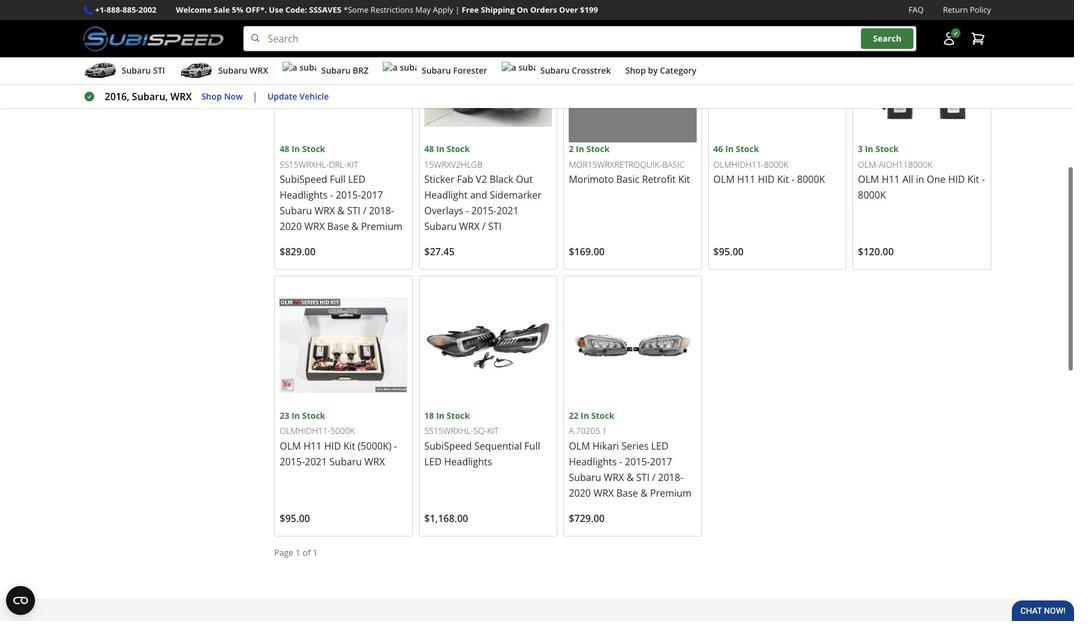 Task type: describe. For each thing, give the bounding box(es) containing it.
a subaru sti thumbnail image image
[[83, 62, 117, 80]]

2015- inside 22 in stock a.70205.1 olm hikari series led headlights - 2015-2017 subaru wrx & sti / 2018- 2020 wrx base & premium
[[625, 455, 650, 468]]

basic
[[616, 173, 640, 186]]

$27.45
[[424, 245, 455, 259]]

premium inside 22 in stock a.70205.1 olm hikari series led headlights - 2015-2017 subaru wrx & sti / 2018- 2020 wrx base & premium
[[650, 487, 692, 500]]

in for olm h11 all in one hid kit - 8000k
[[865, 143, 873, 155]]

return
[[943, 4, 968, 15]]

all
[[903, 173, 914, 186]]

subaru brz
[[321, 65, 369, 76]]

in for olm h11 hid kit (5000k) - 2015-2021 subaru wrx
[[292, 410, 300, 421]]

a subaru wrx thumbnail image image
[[180, 62, 213, 80]]

888-
[[107, 4, 123, 15]]

black
[[490, 173, 513, 186]]

by
[[648, 65, 658, 76]]

retrofit
[[642, 173, 676, 186]]

22 in stock a.70205.1 olm hikari series led headlights - 2015-2017 subaru wrx & sti / 2018- 2020 wrx base & premium
[[569, 410, 692, 500]]

$1,168.00
[[424, 512, 468, 525]]

$95.00 for olm h11 hid kit - 8000k
[[714, 245, 744, 259]]

olm h11 hid kit (5000k) - 2015-2021 subaru wrx image
[[280, 282, 407, 409]]

2015- inside 48 in stock 15wrxv2hlgb sticker fab v2 black out headlight and sidemarker overlays - 2015-2021 subaru wrx / sti
[[471, 204, 497, 218]]

subaru brz button
[[283, 60, 369, 84]]

search button
[[861, 29, 914, 49]]

subispeed for headlights
[[280, 173, 327, 186]]

subaru inside subaru sti "dropdown button"
[[122, 65, 151, 76]]

1 horizontal spatial 8000k
[[797, 173, 825, 186]]

a subaru crosstrek thumbnail image image
[[502, 62, 536, 80]]

restrictions
[[371, 4, 413, 15]]

18
[[424, 410, 434, 421]]

olm-
[[858, 159, 879, 170]]

olmhidh11- for olm h11 hid kit - 8000k
[[714, 159, 764, 170]]

crosstrek
[[572, 65, 611, 76]]

base inside 48 in stock ss15wrxhl-drl-kit subispeed full led headlights - 2015-2017 subaru wrx & sti / 2018- 2020 wrx base & premium
[[327, 220, 349, 233]]

2 in stock mor15wrxretroquik-basic morimoto basic retrofit kit
[[569, 143, 690, 186]]

h11 for olm h11 hid kit - 8000k
[[737, 173, 755, 186]]

shop for shop by category
[[625, 65, 646, 76]]

page 1 of 1
[[274, 547, 318, 558]]

2020 inside 22 in stock a.70205.1 olm hikari series led headlights - 2015-2017 subaru wrx & sti / 2018- 2020 wrx base & premium
[[569, 487, 591, 500]]

full inside 18 in stock ss15wrxhl-sq-kit subispeed sequential full led headlights
[[525, 440, 540, 453]]

subaru crosstrek button
[[502, 60, 611, 84]]

2018- inside 22 in stock a.70205.1 olm hikari series led headlights - 2015-2017 subaru wrx & sti / 2018- 2020 wrx base & premium
[[658, 471, 683, 484]]

wrx inside 48 in stock 15wrxv2hlgb sticker fab v2 black out headlight and sidemarker overlays - 2015-2021 subaru wrx / sti
[[459, 220, 480, 233]]

subaru,
[[132, 90, 168, 103]]

sequential
[[474, 440, 522, 453]]

stock for basic
[[587, 143, 610, 155]]

48 in stock 15wrxv2hlgb sticker fab v2 black out headlight and sidemarker overlays - 2015-2021 subaru wrx / sti
[[424, 143, 542, 233]]

subaru forester button
[[383, 60, 487, 84]]

in for subispeed full led headlights - 2015-2017 subaru wrx & sti / 2018- 2020 wrx base & premium
[[292, 143, 300, 155]]

stock for 8000k
[[736, 143, 759, 155]]

2020 inside 48 in stock ss15wrxhl-drl-kit subispeed full led headlights - 2015-2017 subaru wrx & sti / 2018- 2020 wrx base & premium
[[280, 220, 302, 233]]

kit for olm h11 hid kit (5000k) - 2015-2021 subaru wrx
[[344, 440, 355, 453]]

$95.00 for olm h11 hid kit (5000k) - 2015-2021 subaru wrx
[[280, 512, 310, 525]]

+1-888-885-2002
[[95, 4, 157, 15]]

kit inside 3 in stock olm-aioh118000k olm h11 all in one hid kit - 8000k
[[968, 173, 979, 186]]

8000k inside 3 in stock olm-aioh118000k olm h11 all in one hid kit - 8000k
[[858, 189, 886, 202]]

kit for full
[[347, 159, 358, 170]]

mor15wrxretroquik-
[[569, 159, 662, 170]]

category
[[660, 65, 697, 76]]

2 1 from the left
[[313, 547, 318, 558]]

ss15wrxhl- for subispeed full led headlights - 2015-2017 subaru wrx & sti / 2018- 2020 wrx base & premium
[[280, 159, 329, 170]]

$729.00
[[569, 512, 605, 525]]

faq
[[909, 4, 924, 15]]

open widget image
[[6, 586, 35, 615]]

forester
[[453, 65, 487, 76]]

48 in stock ss15wrxhl-drl-kit subispeed full led headlights - 2015-2017 subaru wrx & sti / 2018- 2020 wrx base & premium
[[280, 143, 402, 233]]

update
[[267, 90, 297, 102]]

premium inside 48 in stock ss15wrxhl-drl-kit subispeed full led headlights - 2015-2017 subaru wrx & sti / 2018- 2020 wrx base & premium
[[361, 220, 402, 233]]

- inside "23 in stock olmhidh11-5000k olm h11 hid kit (5000k) - 2015-2021 subaru wrx"
[[394, 440, 397, 453]]

base inside 22 in stock a.70205.1 olm hikari series led headlights - 2015-2017 subaru wrx & sti / 2018- 2020 wrx base & premium
[[617, 487, 638, 500]]

orders
[[530, 4, 557, 15]]

return policy
[[943, 4, 991, 15]]

2018- inside 48 in stock ss15wrxhl-drl-kit subispeed full led headlights - 2015-2017 subaru wrx & sti / 2018- 2020 wrx base & premium
[[369, 204, 394, 218]]

sq-
[[473, 425, 487, 437]]

update vehicle
[[267, 90, 329, 102]]

morimoto basic retrofit kit image
[[569, 15, 697, 143]]

in for subispeed sequential full led headlights
[[436, 410, 445, 421]]

vehicle
[[300, 90, 329, 102]]

overlays
[[424, 204, 463, 218]]

15wrxv2hlgb
[[424, 159, 483, 170]]

led inside 48 in stock ss15wrxhl-drl-kit subispeed full led headlights - 2015-2017 subaru wrx & sti / 2018- 2020 wrx base & premium
[[348, 173, 366, 186]]

olm for olm h11 hid kit - 8000k
[[714, 173, 735, 186]]

search input field
[[243, 26, 916, 51]]

shipping
[[481, 4, 515, 15]]

of
[[303, 547, 311, 558]]

subaru inside subaru forester "dropdown button"
[[422, 65, 451, 76]]

2021 inside 48 in stock 15wrxv2hlgb sticker fab v2 black out headlight and sidemarker overlays - 2015-2021 subaru wrx / sti
[[497, 204, 519, 218]]

46 in stock olmhidh11-8000k olm h11 hid kit - 8000k
[[714, 143, 825, 186]]

+1-
[[95, 4, 107, 15]]

olm h11 all in one hid kit - 8000k image
[[858, 15, 986, 143]]

2015- inside 48 in stock ss15wrxhl-drl-kit subispeed full led headlights - 2015-2017 subaru wrx & sti / 2018- 2020 wrx base & premium
[[336, 189, 361, 202]]

subaru inside 22 in stock a.70205.1 olm hikari series led headlights - 2015-2017 subaru wrx & sti / 2018- 2020 wrx base & premium
[[569, 471, 601, 484]]

885-
[[123, 4, 139, 15]]

in for olm h11 hid kit - 8000k
[[725, 143, 734, 155]]

kit for olm h11 hid kit - 8000k
[[777, 173, 789, 186]]

hid for -
[[324, 440, 341, 453]]

5000k
[[330, 425, 355, 437]]

code:
[[285, 4, 307, 15]]

search
[[873, 33, 902, 44]]

subaru sti
[[122, 65, 165, 76]]

shop for shop now
[[201, 90, 222, 102]]

sssave5
[[309, 4, 342, 15]]

wrx inside "23 in stock olmhidh11-5000k olm h11 hid kit (5000k) - 2015-2021 subaru wrx"
[[364, 455, 385, 468]]

brz
[[353, 65, 369, 76]]

$169.00
[[569, 245, 605, 259]]

3
[[858, 143, 863, 155]]

*some restrictions may apply | free shipping on orders over $199
[[344, 4, 598, 15]]

subaru crosstrek
[[540, 65, 611, 76]]

$120.00
[[858, 245, 894, 259]]

stock for drl-
[[302, 143, 325, 155]]

2015- inside "23 in stock olmhidh11-5000k olm h11 hid kit (5000k) - 2015-2021 subaru wrx"
[[280, 455, 305, 468]]

wrx down hikari
[[604, 471, 624, 484]]

free
[[462, 4, 479, 15]]

sticker fab v2 black out headlight and sidemarker overlays - 2015-2021 subaru wrx / sti image
[[424, 15, 552, 143]]

a.70205.1
[[569, 425, 607, 437]]

led inside 18 in stock ss15wrxhl-sq-kit subispeed sequential full led headlights
[[424, 455, 442, 468]]

subaru wrx button
[[180, 60, 268, 84]]

2016, subaru, wrx
[[105, 90, 192, 103]]

subaru inside 48 in stock ss15wrxhl-drl-kit subispeed full led headlights - 2015-2017 subaru wrx & sti / 2018- 2020 wrx base & premium
[[280, 204, 312, 218]]

22
[[569, 410, 579, 421]]

subaru sti button
[[83, 60, 165, 84]]

2017 inside 22 in stock a.70205.1 olm hikari series led headlights - 2015-2017 subaru wrx & sti / 2018- 2020 wrx base & premium
[[650, 455, 672, 468]]

shop by category button
[[625, 60, 697, 84]]

kit for morimoto basic retrofit kit
[[678, 173, 690, 186]]

full inside 48 in stock ss15wrxhl-drl-kit subispeed full led headlights - 2015-2017 subaru wrx & sti / 2018- 2020 wrx base & premium
[[330, 173, 346, 186]]

headlights inside 22 in stock a.70205.1 olm hikari series led headlights - 2015-2017 subaru wrx & sti / 2018- 2020 wrx base & premium
[[569, 455, 617, 468]]

46
[[714, 143, 723, 155]]

page
[[274, 547, 293, 558]]

and
[[470, 189, 487, 202]]

shop now
[[201, 90, 243, 102]]

use
[[269, 4, 283, 15]]

2
[[569, 143, 574, 155]]

in
[[916, 173, 924, 186]]

subaru forester
[[422, 65, 487, 76]]

button image
[[942, 31, 956, 46]]



Task type: locate. For each thing, give the bounding box(es) containing it.
- inside 48 in stock 15wrxv2hlgb sticker fab v2 black out headlight and sidemarker overlays - 2015-2021 subaru wrx / sti
[[466, 204, 469, 218]]

olm down 23
[[280, 440, 301, 453]]

olm inside 22 in stock a.70205.1 olm hikari series led headlights - 2015-2017 subaru wrx & sti / 2018- 2020 wrx base & premium
[[569, 440, 590, 453]]

0 horizontal spatial ss15wrxhl-
[[280, 159, 329, 170]]

stock inside 18 in stock ss15wrxhl-sq-kit subispeed sequential full led headlights
[[447, 410, 470, 421]]

- inside 3 in stock olm-aioh118000k olm h11 all in one hid kit - 8000k
[[982, 173, 985, 186]]

basic
[[662, 159, 685, 170]]

wrx down overlays
[[459, 220, 480, 233]]

1 vertical spatial 2020
[[569, 487, 591, 500]]

subaru inside subaru brz dropdown button
[[321, 65, 351, 76]]

hid inside 46 in stock olmhidh11-8000k olm h11 hid kit - 8000k
[[758, 173, 775, 186]]

sti inside 48 in stock 15wrxv2hlgb sticker fab v2 black out headlight and sidemarker overlays - 2015-2021 subaru wrx / sti
[[488, 220, 502, 233]]

full down drl-
[[330, 173, 346, 186]]

subispeed inside 48 in stock ss15wrxhl-drl-kit subispeed full led headlights - 2015-2017 subaru wrx & sti / 2018- 2020 wrx base & premium
[[280, 173, 327, 186]]

0 horizontal spatial base
[[327, 220, 349, 233]]

ss15wrxhl- inside 48 in stock ss15wrxhl-drl-kit subispeed full led headlights - 2015-2017 subaru wrx & sti / 2018- 2020 wrx base & premium
[[280, 159, 329, 170]]

1 horizontal spatial 2020
[[569, 487, 591, 500]]

h11 inside "23 in stock olmhidh11-5000k olm h11 hid kit (5000k) - 2015-2021 subaru wrx"
[[304, 440, 322, 453]]

0 vertical spatial kit
[[347, 159, 358, 170]]

2 horizontal spatial led
[[651, 440, 669, 453]]

hid
[[758, 173, 775, 186], [948, 173, 965, 186], [324, 440, 341, 453]]

faq link
[[909, 4, 924, 16]]

1 horizontal spatial subispeed
[[424, 440, 472, 453]]

v2
[[476, 173, 487, 186]]

on
[[517, 4, 528, 15]]

in right 18 on the bottom of the page
[[436, 410, 445, 421]]

2015- down 23
[[280, 455, 305, 468]]

wrx up update
[[250, 65, 268, 76]]

subaru left crosstrek at the top of page
[[540, 65, 570, 76]]

headlights inside 48 in stock ss15wrxhl-drl-kit subispeed full led headlights - 2015-2017 subaru wrx & sti / 2018- 2020 wrx base & premium
[[280, 189, 328, 202]]

0 vertical spatial 2020
[[280, 220, 302, 233]]

subispeed inside 18 in stock ss15wrxhl-sq-kit subispeed sequential full led headlights
[[424, 440, 472, 453]]

headlights inside 18 in stock ss15wrxhl-sq-kit subispeed sequential full led headlights
[[444, 455, 492, 468]]

olmhidh11- down 23
[[280, 425, 330, 437]]

0 horizontal spatial 8000k
[[764, 159, 788, 170]]

sticker
[[424, 173, 455, 186]]

1 horizontal spatial 48
[[424, 143, 434, 155]]

shop now link
[[201, 90, 243, 104]]

0 horizontal spatial led
[[348, 173, 366, 186]]

1 vertical spatial subispeed
[[424, 440, 472, 453]]

stock for sticker
[[447, 143, 470, 155]]

fab
[[457, 173, 473, 186]]

a subaru forester thumbnail image image
[[383, 62, 417, 80]]

led
[[348, 173, 366, 186], [651, 440, 669, 453], [424, 455, 442, 468]]

subispeed logo image
[[83, 26, 224, 51]]

stock for 5000k
[[302, 410, 325, 421]]

2 vertical spatial led
[[424, 455, 442, 468]]

1 horizontal spatial 2021
[[497, 204, 519, 218]]

in inside 48 in stock ss15wrxhl-drl-kit subispeed full led headlights - 2015-2017 subaru wrx & sti / 2018- 2020 wrx base & premium
[[292, 143, 300, 155]]

stock for aioh118000k
[[876, 143, 899, 155]]

full right sequential
[[525, 440, 540, 453]]

over
[[559, 4, 578, 15]]

in right 23
[[292, 410, 300, 421]]

0 horizontal spatial shop
[[201, 90, 222, 102]]

2 vertical spatial /
[[652, 471, 656, 484]]

0 vertical spatial premium
[[361, 220, 402, 233]]

stock right 23
[[302, 410, 325, 421]]

/ inside 48 in stock ss15wrxhl-drl-kit subispeed full led headlights - 2015-2017 subaru wrx & sti / 2018- 2020 wrx base & premium
[[363, 204, 367, 218]]

$199
[[580, 4, 598, 15]]

1 horizontal spatial kit
[[487, 425, 499, 437]]

1 horizontal spatial base
[[617, 487, 638, 500]]

in right the 3
[[865, 143, 873, 155]]

48 for sticker fab v2 black out headlight and sidemarker overlays - 2015-2021 subaru wrx / sti
[[424, 143, 434, 155]]

1 horizontal spatial shop
[[625, 65, 646, 76]]

0 horizontal spatial olmhidh11-
[[280, 425, 330, 437]]

2018-
[[369, 204, 394, 218], [658, 471, 683, 484]]

a subaru brz thumbnail image image
[[283, 62, 317, 80]]

0 horizontal spatial 2020
[[280, 220, 302, 233]]

48 inside 48 in stock 15wrxv2hlgb sticker fab v2 black out headlight and sidemarker overlays - 2015-2021 subaru wrx / sti
[[424, 143, 434, 155]]

2016,
[[105, 90, 129, 103]]

1 horizontal spatial /
[[482, 220, 486, 233]]

hid inside 3 in stock olm-aioh118000k olm h11 all in one hid kit - 8000k
[[948, 173, 965, 186]]

$95.00
[[714, 245, 744, 259], [280, 512, 310, 525]]

welcome
[[176, 4, 212, 15]]

headlights up $829.00
[[280, 189, 328, 202]]

stock inside 3 in stock olm-aioh118000k olm h11 all in one hid kit - 8000k
[[876, 143, 899, 155]]

sidemarker
[[490, 189, 542, 202]]

1 right of
[[313, 547, 318, 558]]

2021
[[497, 204, 519, 218], [305, 455, 327, 468]]

ss15wrxhl- for subispeed sequential full led headlights
[[424, 425, 473, 437]]

0 vertical spatial 8000k
[[764, 159, 788, 170]]

/ inside 48 in stock 15wrxv2hlgb sticker fab v2 black out headlight and sidemarker overlays - 2015-2021 subaru wrx / sti
[[482, 220, 486, 233]]

headlights down the sq-
[[444, 455, 492, 468]]

in right 22
[[581, 410, 589, 421]]

0 vertical spatial subispeed
[[280, 173, 327, 186]]

olmhidh11-
[[714, 159, 764, 170], [280, 425, 330, 437]]

2015- down drl-
[[336, 189, 361, 202]]

in down update vehicle button
[[292, 143, 300, 155]]

wrx
[[250, 65, 268, 76], [171, 90, 192, 103], [315, 204, 335, 218], [304, 220, 325, 233], [459, 220, 480, 233], [364, 455, 385, 468], [604, 471, 624, 484], [594, 487, 614, 500]]

olm inside "23 in stock olmhidh11-5000k olm h11 hid kit (5000k) - 2015-2021 subaru wrx"
[[280, 440, 301, 453]]

0 vertical spatial olmhidh11-
[[714, 159, 764, 170]]

in right 46 at the right top
[[725, 143, 734, 155]]

headlight
[[424, 189, 468, 202]]

olm h11 hid kit - 8000k image
[[714, 15, 841, 143]]

kit inside 18 in stock ss15wrxhl-sq-kit subispeed sequential full led headlights
[[487, 425, 499, 437]]

2020 up $729.00
[[569, 487, 591, 500]]

| right now
[[252, 90, 258, 103]]

h11 inside 46 in stock olmhidh11-8000k olm h11 hid kit - 8000k
[[737, 173, 755, 186]]

out
[[516, 173, 533, 186]]

8000k
[[764, 159, 788, 170], [797, 173, 825, 186], [858, 189, 886, 202]]

2015-
[[336, 189, 361, 202], [471, 204, 497, 218], [280, 455, 305, 468], [625, 455, 650, 468]]

1 horizontal spatial premium
[[650, 487, 692, 500]]

ss15wrxhl- inside 18 in stock ss15wrxhl-sq-kit subispeed sequential full led headlights
[[424, 425, 473, 437]]

1 horizontal spatial ss15wrxhl-
[[424, 425, 473, 437]]

0 horizontal spatial 2021
[[305, 455, 327, 468]]

kit
[[678, 173, 690, 186], [777, 173, 789, 186], [968, 173, 979, 186], [344, 440, 355, 453]]

1 vertical spatial shop
[[201, 90, 222, 102]]

stock inside 46 in stock olmhidh11-8000k olm h11 hid kit - 8000k
[[736, 143, 759, 155]]

stock for sq-
[[447, 410, 470, 421]]

headlights down hikari
[[569, 455, 617, 468]]

1 vertical spatial 8000k
[[797, 173, 825, 186]]

sti inside 22 in stock a.70205.1 olm hikari series led headlights - 2015-2017 subaru wrx & sti / 2018- 2020 wrx base & premium
[[636, 471, 650, 484]]

2015- down and
[[471, 204, 497, 218]]

kit for sequential
[[487, 425, 499, 437]]

*some
[[344, 4, 369, 15]]

shop by category
[[625, 65, 697, 76]]

in for olm hikari series led headlights - 2015-2017 subaru wrx & sti / 2018- 2020 wrx base & premium
[[581, 410, 589, 421]]

1 horizontal spatial 2017
[[650, 455, 672, 468]]

olmhidh11- inside "23 in stock olmhidh11-5000k olm h11 hid kit (5000k) - 2015-2021 subaru wrx"
[[280, 425, 330, 437]]

1 horizontal spatial hid
[[758, 173, 775, 186]]

18 in stock ss15wrxhl-sq-kit subispeed sequential full led headlights
[[424, 410, 540, 468]]

welcome sale 5% off*. use code: sssave5
[[176, 4, 342, 15]]

stock up '15wrxv2hlgb'
[[447, 143, 470, 155]]

in up '15wrxv2hlgb'
[[436, 143, 445, 155]]

in inside 18 in stock ss15wrxhl-sq-kit subispeed sequential full led headlights
[[436, 410, 445, 421]]

subaru down overlays
[[424, 220, 457, 233]]

sale
[[214, 4, 230, 15]]

stock up "a.70205.1"
[[591, 410, 614, 421]]

shop inside shop by category dropdown button
[[625, 65, 646, 76]]

kit inside "23 in stock olmhidh11-5000k olm h11 hid kit (5000k) - 2015-2021 subaru wrx"
[[344, 440, 355, 453]]

0 horizontal spatial 2017
[[361, 189, 383, 202]]

subispeed sequential full led headlights image
[[424, 282, 552, 409]]

2 horizontal spatial hid
[[948, 173, 965, 186]]

morimoto
[[569, 173, 614, 186]]

subispeed full led headlights - 2015-2017 subaru wrx & sti / 2018-2020 wrx base & premium image
[[280, 15, 407, 143]]

hid for 8000k
[[758, 173, 775, 186]]

0 vertical spatial /
[[363, 204, 367, 218]]

wrx down drl-
[[315, 204, 335, 218]]

1 1 from the left
[[296, 547, 300, 558]]

48 inside 48 in stock ss15wrxhl-drl-kit subispeed full led headlights - 2015-2017 subaru wrx & sti / 2018- 2020 wrx base & premium
[[280, 143, 289, 155]]

0 horizontal spatial full
[[330, 173, 346, 186]]

23
[[280, 410, 289, 421]]

now
[[224, 90, 243, 102]]

return policy link
[[943, 4, 991, 16]]

apply
[[433, 4, 453, 15]]

wrx down (5000k)
[[364, 455, 385, 468]]

olmhidh11- inside 46 in stock olmhidh11-8000k olm h11 hid kit - 8000k
[[714, 159, 764, 170]]

1 vertical spatial 2018-
[[658, 471, 683, 484]]

0 horizontal spatial headlights
[[280, 189, 328, 202]]

0 vertical spatial full
[[330, 173, 346, 186]]

1 vertical spatial premium
[[650, 487, 692, 500]]

stock up mor15wrxretroquik-
[[587, 143, 610, 155]]

sti inside subaru sti "dropdown button"
[[153, 65, 165, 76]]

48 for subispeed full led headlights - 2015-2017 subaru wrx & sti / 2018- 2020 wrx base & premium
[[280, 143, 289, 155]]

kit inside 46 in stock olmhidh11-8000k olm h11 hid kit - 8000k
[[777, 173, 789, 186]]

0 horizontal spatial 48
[[280, 143, 289, 155]]

stock right 18 on the bottom of the page
[[447, 410, 470, 421]]

in inside 48 in stock 15wrxv2hlgb sticker fab v2 black out headlight and sidemarker overlays - 2015-2021 subaru wrx / sti
[[436, 143, 445, 155]]

2015- down series
[[625, 455, 650, 468]]

0 vertical spatial shop
[[625, 65, 646, 76]]

1 vertical spatial olmhidh11-
[[280, 425, 330, 437]]

1 horizontal spatial 1
[[313, 547, 318, 558]]

1 vertical spatial kit
[[487, 425, 499, 437]]

5%
[[232, 4, 243, 15]]

+1-888-885-2002 link
[[95, 4, 157, 16]]

h11
[[737, 173, 755, 186], [882, 173, 900, 186], [304, 440, 322, 453]]

2 horizontal spatial headlights
[[569, 455, 617, 468]]

- inside 22 in stock a.70205.1 olm hikari series led headlights - 2015-2017 subaru wrx & sti / 2018- 2020 wrx base & premium
[[619, 455, 622, 468]]

led inside 22 in stock a.70205.1 olm hikari series led headlights - 2015-2017 subaru wrx & sti / 2018- 2020 wrx base & premium
[[651, 440, 669, 453]]

in right 2
[[576, 143, 584, 155]]

wrx up $729.00
[[594, 487, 614, 500]]

0 vertical spatial ss15wrxhl-
[[280, 159, 329, 170]]

in for morimoto basic retrofit kit
[[576, 143, 584, 155]]

olm down 46 at the right top
[[714, 173, 735, 186]]

0 vertical spatial 2018-
[[369, 204, 394, 218]]

subaru down hikari
[[569, 471, 601, 484]]

subaru inside 'subaru crosstrek' dropdown button
[[540, 65, 570, 76]]

2 horizontal spatial 8000k
[[858, 189, 886, 202]]

0 horizontal spatial subispeed
[[280, 173, 327, 186]]

shop left by
[[625, 65, 646, 76]]

in for sticker fab v2 black out headlight and sidemarker overlays - 2015-2021 subaru wrx / sti
[[436, 143, 445, 155]]

1 horizontal spatial olmhidh11-
[[714, 159, 764, 170]]

48 up '15wrxv2hlgb'
[[424, 143, 434, 155]]

olm down "a.70205.1"
[[569, 440, 590, 453]]

2021 inside "23 in stock olmhidh11-5000k olm h11 hid kit (5000k) - 2015-2021 subaru wrx"
[[305, 455, 327, 468]]

1 vertical spatial ss15wrxhl-
[[424, 425, 473, 437]]

0 vertical spatial led
[[348, 173, 366, 186]]

kit inside 2 in stock mor15wrxretroquik-basic morimoto basic retrofit kit
[[678, 173, 690, 186]]

1 horizontal spatial $95.00
[[714, 245, 744, 259]]

1 vertical spatial 2021
[[305, 455, 327, 468]]

0 horizontal spatial h11
[[304, 440, 322, 453]]

in inside "23 in stock olmhidh11-5000k olm h11 hid kit (5000k) - 2015-2021 subaru wrx"
[[292, 410, 300, 421]]

shop inside shop now link
[[201, 90, 222, 102]]

may
[[416, 4, 431, 15]]

1 horizontal spatial headlights
[[444, 455, 492, 468]]

olm inside 46 in stock olmhidh11-8000k olm h11 hid kit - 8000k
[[714, 173, 735, 186]]

kit inside 48 in stock ss15wrxhl-drl-kit subispeed full led headlights - 2015-2017 subaru wrx & sti / 2018- 2020 wrx base & premium
[[347, 159, 358, 170]]

2 horizontal spatial /
[[652, 471, 656, 484]]

kit
[[347, 159, 358, 170], [487, 425, 499, 437]]

in inside 22 in stock a.70205.1 olm hikari series led headlights - 2015-2017 subaru wrx & sti / 2018- 2020 wrx base & premium
[[581, 410, 589, 421]]

1 vertical spatial |
[[252, 90, 258, 103]]

1 vertical spatial 2017
[[650, 455, 672, 468]]

stock up aioh118000k
[[876, 143, 899, 155]]

0 horizontal spatial $95.00
[[280, 512, 310, 525]]

0 horizontal spatial |
[[252, 90, 258, 103]]

olm inside 3 in stock olm-aioh118000k olm h11 all in one hid kit - 8000k
[[858, 173, 879, 186]]

stock for olm
[[591, 410, 614, 421]]

2017 inside 48 in stock ss15wrxhl-drl-kit subispeed full led headlights - 2015-2017 subaru wrx & sti / 2018- 2020 wrx base & premium
[[361, 189, 383, 202]]

(5000k)
[[358, 440, 392, 453]]

1 vertical spatial $95.00
[[280, 512, 310, 525]]

stock
[[302, 143, 325, 155], [447, 143, 470, 155], [587, 143, 610, 155], [736, 143, 759, 155], [876, 143, 899, 155], [302, 410, 325, 421], [447, 410, 470, 421], [591, 410, 614, 421]]

2 vertical spatial 8000k
[[858, 189, 886, 202]]

policy
[[970, 4, 991, 15]]

0 vertical spatial base
[[327, 220, 349, 233]]

stock inside "23 in stock olmhidh11-5000k olm h11 hid kit (5000k) - 2015-2021 subaru wrx"
[[302, 410, 325, 421]]

2017
[[361, 189, 383, 202], [650, 455, 672, 468]]

0 horizontal spatial /
[[363, 204, 367, 218]]

1 vertical spatial led
[[651, 440, 669, 453]]

subaru left forester
[[422, 65, 451, 76]]

sti inside 48 in stock ss15wrxhl-drl-kit subispeed full led headlights - 2015-2017 subaru wrx & sti / 2018- 2020 wrx base & premium
[[347, 204, 360, 218]]

1 48 from the left
[[280, 143, 289, 155]]

stock inside 22 in stock a.70205.1 olm hikari series led headlights - 2015-2017 subaru wrx & sti / 2018- 2020 wrx base & premium
[[591, 410, 614, 421]]

subaru inside 48 in stock 15wrxv2hlgb sticker fab v2 black out headlight and sidemarker overlays - 2015-2021 subaru wrx / sti
[[424, 220, 457, 233]]

1 horizontal spatial |
[[455, 4, 460, 15]]

aioh118000k
[[879, 159, 933, 170]]

subaru up now
[[218, 65, 247, 76]]

0 vertical spatial $95.00
[[714, 245, 744, 259]]

olm down olm- on the right of the page
[[858, 173, 879, 186]]

hid inside "23 in stock olmhidh11-5000k olm h11 hid kit (5000k) - 2015-2021 subaru wrx"
[[324, 440, 341, 453]]

0 vertical spatial 2017
[[361, 189, 383, 202]]

drl-
[[329, 159, 347, 170]]

0 vertical spatial 2021
[[497, 204, 519, 218]]

subaru inside subaru wrx dropdown button
[[218, 65, 247, 76]]

olmhidh11- for olm h11 hid kit (5000k) - 2015-2021 subaru wrx
[[280, 425, 330, 437]]

shop left now
[[201, 90, 222, 102]]

2 horizontal spatial h11
[[882, 173, 900, 186]]

h11 inside 3 in stock olm-aioh118000k olm h11 all in one hid kit - 8000k
[[882, 173, 900, 186]]

in inside 2 in stock mor15wrxretroquik-basic morimoto basic retrofit kit
[[576, 143, 584, 155]]

subispeed for led
[[424, 440, 472, 453]]

- inside 48 in stock ss15wrxhl-drl-kit subispeed full led headlights - 2015-2017 subaru wrx & sti / 2018- 2020 wrx base & premium
[[330, 189, 333, 202]]

wrx down a subaru wrx thumbnail image
[[171, 90, 192, 103]]

in
[[292, 143, 300, 155], [436, 143, 445, 155], [576, 143, 584, 155], [725, 143, 734, 155], [865, 143, 873, 155], [292, 410, 300, 421], [436, 410, 445, 421], [581, 410, 589, 421]]

subaru wrx
[[218, 65, 268, 76]]

-
[[792, 173, 795, 186], [982, 173, 985, 186], [330, 189, 333, 202], [466, 204, 469, 218], [394, 440, 397, 453], [619, 455, 622, 468]]

1
[[296, 547, 300, 558], [313, 547, 318, 558]]

1 horizontal spatial full
[[525, 440, 540, 453]]

0 horizontal spatial kit
[[347, 159, 358, 170]]

0 horizontal spatial hid
[[324, 440, 341, 453]]

subaru up $829.00
[[280, 204, 312, 218]]

2020 up $829.00
[[280, 220, 302, 233]]

0 vertical spatial |
[[455, 4, 460, 15]]

stock down vehicle
[[302, 143, 325, 155]]

hikari
[[593, 440, 619, 453]]

olm for olm h11 all in one hid kit - 8000k
[[858, 173, 879, 186]]

1 left of
[[296, 547, 300, 558]]

h11 for olm h11 hid kit (5000k) - 2015-2021 subaru wrx
[[304, 440, 322, 453]]

/ inside 22 in stock a.70205.1 olm hikari series led headlights - 2015-2017 subaru wrx & sti / 2018- 2020 wrx base & premium
[[652, 471, 656, 484]]

olmhidh11- down 46 at the right top
[[714, 159, 764, 170]]

2 48 from the left
[[424, 143, 434, 155]]

subaru inside "23 in stock olmhidh11-5000k olm h11 hid kit (5000k) - 2015-2021 subaru wrx"
[[330, 455, 362, 468]]

series
[[622, 440, 649, 453]]

off*.
[[246, 4, 267, 15]]

stock right 46 at the right top
[[736, 143, 759, 155]]

olm hikari series led headlights - 2015-2017 subaru wrx & sti / 2018-2020 wrx base & premium image
[[569, 282, 697, 409]]

subaru down 5000k on the left bottom
[[330, 455, 362, 468]]

- inside 46 in stock olmhidh11-8000k olm h11 hid kit - 8000k
[[792, 173, 795, 186]]

1 vertical spatial full
[[525, 440, 540, 453]]

wrx up $829.00
[[304, 220, 325, 233]]

stock inside 48 in stock ss15wrxhl-drl-kit subispeed full led headlights - 2015-2017 subaru wrx & sti / 2018- 2020 wrx base & premium
[[302, 143, 325, 155]]

wrx inside subaru wrx dropdown button
[[250, 65, 268, 76]]

0 horizontal spatial premium
[[361, 220, 402, 233]]

1 horizontal spatial h11
[[737, 173, 755, 186]]

stock inside 2 in stock mor15wrxretroquik-basic morimoto basic retrofit kit
[[587, 143, 610, 155]]

$829.00
[[280, 245, 316, 259]]

h11 for olm h11 all in one hid kit - 8000k
[[882, 173, 900, 186]]

stock inside 48 in stock 15wrxv2hlgb sticker fab v2 black out headlight and sidemarker overlays - 2015-2021 subaru wrx / sti
[[447, 143, 470, 155]]

0 horizontal spatial 2018-
[[369, 204, 394, 218]]

update vehicle button
[[267, 90, 329, 104]]

23 in stock olmhidh11-5000k olm h11 hid kit (5000k) - 2015-2021 subaru wrx
[[280, 410, 397, 468]]

&
[[338, 204, 345, 218], [351, 220, 359, 233], [627, 471, 634, 484], [641, 487, 648, 500]]

subaru up the 2016, subaru, wrx
[[122, 65, 151, 76]]

1 horizontal spatial 2018-
[[658, 471, 683, 484]]

1 vertical spatial base
[[617, 487, 638, 500]]

48
[[280, 143, 289, 155], [424, 143, 434, 155]]

base
[[327, 220, 349, 233], [617, 487, 638, 500]]

| left free
[[455, 4, 460, 15]]

1 vertical spatial /
[[482, 220, 486, 233]]

subaru left brz
[[321, 65, 351, 76]]

1 horizontal spatial led
[[424, 455, 442, 468]]

in inside 46 in stock olmhidh11-8000k olm h11 hid kit - 8000k
[[725, 143, 734, 155]]

in inside 3 in stock olm-aioh118000k olm h11 all in one hid kit - 8000k
[[865, 143, 873, 155]]

0 horizontal spatial 1
[[296, 547, 300, 558]]

48 down update
[[280, 143, 289, 155]]

3 in stock olm-aioh118000k olm h11 all in one hid kit - 8000k
[[858, 143, 985, 202]]

olm for olm h11 hid kit (5000k) - 2015-2021 subaru wrx
[[280, 440, 301, 453]]



Task type: vqa. For each thing, say whether or not it's contained in the screenshot.
third star icon from the right
no



